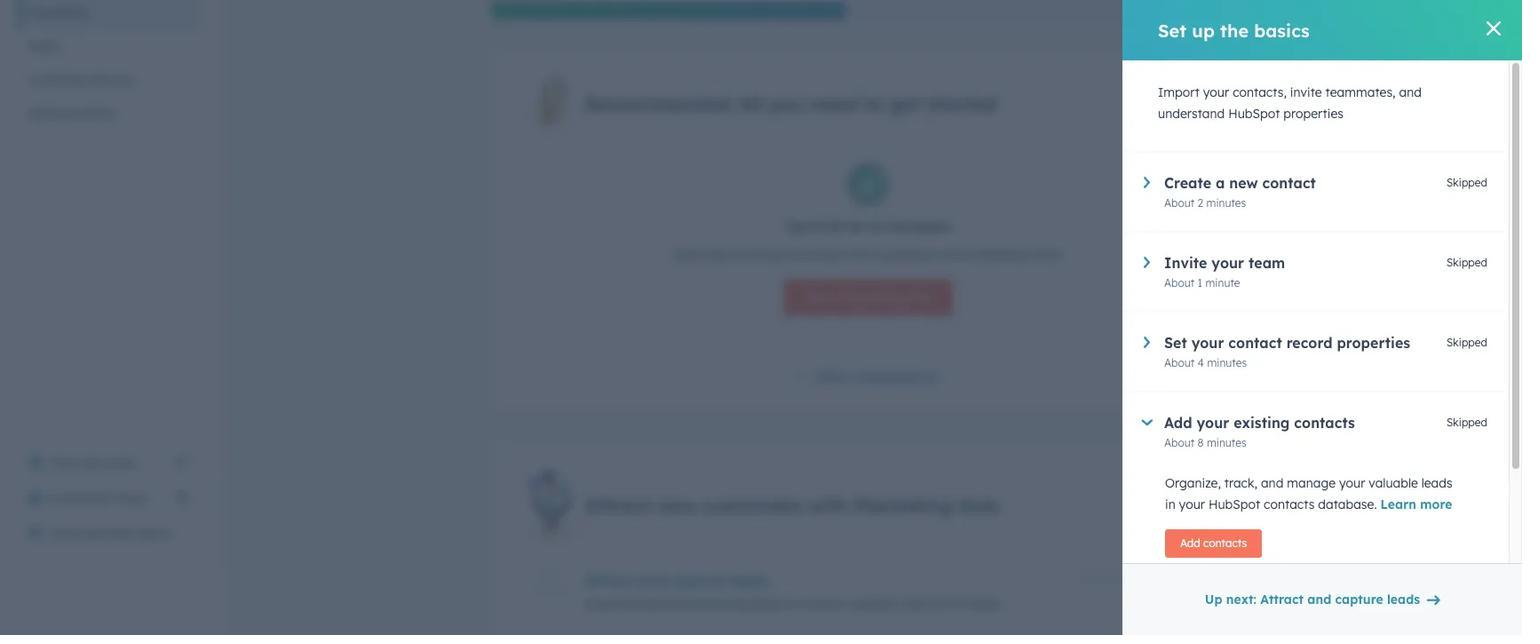 Task type: describe. For each thing, give the bounding box(es) containing it.
record
[[1287, 334, 1333, 352]]

convert
[[803, 596, 847, 612]]

1
[[1198, 276, 1203, 290]]

attract new customers with marketing hub
[[585, 493, 998, 518]]

website (cms) button
[[18, 97, 199, 131]]

about inside the invite your team about 1 minute
[[1164, 276, 1195, 290]]

about inside create a new contact about 2 minutes
[[1164, 196, 1195, 210]]

add your existing contacts about 8 minutes
[[1164, 414, 1355, 449]]

contacts,
[[1233, 84, 1287, 100]]

view your plan
[[50, 455, 136, 471]]

8
[[1198, 436, 1204, 449]]

1 vertical spatial to
[[790, 247, 802, 263]]

set up the basics dialog
[[1123, 0, 1522, 635]]

attract
[[806, 247, 846, 263]]

track,
[[1225, 475, 1258, 491]]

show completed (1)
[[817, 369, 939, 385]]

team for invite your team
[[117, 490, 148, 506]]

invite your team about 1 minute
[[1164, 254, 1286, 290]]

all
[[828, 218, 843, 234]]

up next: attract and capture leads button
[[1194, 582, 1451, 617]]

properties inside set your contact record properties about 4 minutes
[[1337, 334, 1411, 352]]

skipped for create a new contact
[[1447, 176, 1488, 189]]

minutes inside set your contact record properties about 4 minutes
[[1207, 356, 1247, 370]]

4
[[1198, 356, 1204, 370]]

leads inside organize, track, and manage your valuable leads in your hubspot contacts database.
[[1422, 475, 1453, 491]]

need
[[811, 92, 858, 116]]

great job! continue to attract new customers with marketing tools.
[[673, 247, 1063, 263]]

attract and capture leads create professional-looking forms to convert website visitors into leads
[[585, 572, 1001, 612]]

sales
[[28, 38, 59, 54]]

up
[[1192, 19, 1215, 41]]

about inside set your contact record properties about 4 minutes
[[1164, 356, 1195, 370]]

your up database.
[[1339, 475, 1366, 491]]

customer service button
[[18, 63, 199, 97]]

hub
[[959, 493, 998, 518]]

learn more
[[1381, 497, 1453, 513]]

service
[[89, 72, 132, 88]]

import your contacts, invite teammates, and understand hubspot properties
[[1158, 84, 1422, 122]]

in
[[1165, 497, 1176, 513]]

contact inside set your contact record properties about 4 minutes
[[1229, 334, 1282, 352]]

next:
[[1227, 592, 1257, 608]]

visitors
[[899, 596, 940, 612]]

caret image for set
[[1144, 337, 1150, 348]]

attract for attract new customers with marketing hub
[[585, 493, 652, 518]]

marketing inside marketing button
[[28, 4, 88, 20]]

understand
[[1158, 106, 1225, 122]]

on
[[869, 218, 885, 234]]

you're
[[785, 218, 824, 234]]

0 horizontal spatial new
[[658, 493, 697, 518]]

skipped for set your contact record properties
[[1447, 336, 1488, 349]]

start overview demo link
[[18, 516, 199, 552]]

organize, track, and manage your valuable leads in your hubspot contacts database.
[[1165, 475, 1453, 513]]

into
[[944, 596, 966, 612]]

learn
[[1381, 497, 1417, 513]]

about inside add your existing contacts about 8 minutes
[[1164, 436, 1195, 449]]

invite your team button
[[18, 481, 199, 516]]

continue
[[734, 247, 787, 263]]

recommended:
[[585, 92, 733, 116]]

next: marketing tools
[[806, 289, 931, 305]]

plan
[[111, 455, 136, 471]]

create a new contact about 2 minutes
[[1164, 174, 1316, 210]]

capture inside button
[[1335, 592, 1384, 608]]

2 vertical spatial marketing
[[854, 493, 953, 518]]

50%
[[1215, 2, 1246, 20]]

existing
[[1234, 414, 1290, 432]]

start
[[50, 526, 79, 542]]

(1)
[[923, 369, 939, 385]]

attract inside up next: attract and capture leads button
[[1261, 592, 1304, 608]]

contacts inside organize, track, and manage your valuable leads in your hubspot contacts database.
[[1264, 497, 1315, 513]]

caret image for add
[[1142, 419, 1153, 426]]

import
[[1158, 84, 1200, 100]]

more
[[1421, 497, 1453, 513]]

caret image for create
[[1144, 177, 1150, 188]]

create inside attract and capture leads create professional-looking forms to convert website visitors into leads
[[585, 596, 624, 612]]

teammates,
[[1326, 84, 1396, 100]]

add contacts button
[[1165, 529, 1262, 558]]

minutes inside create a new contact about 2 minutes
[[1207, 196, 1247, 210]]

looking
[[703, 596, 746, 612]]

your for invite your team
[[87, 490, 113, 506]]

contact inside create a new contact about 2 minutes
[[1263, 174, 1316, 192]]

your for add your existing contacts about 8 minutes
[[1197, 414, 1230, 432]]

your down organize,
[[1179, 497, 1205, 513]]

start overview demo
[[50, 526, 172, 542]]

properties inside import your contacts, invite teammates, and understand hubspot properties
[[1284, 106, 1344, 122]]

your for set your contact record properties about 4 minutes
[[1192, 334, 1224, 352]]

caret image for invite
[[1144, 257, 1150, 268]]

0 horizontal spatial the
[[888, 218, 908, 234]]

customer
[[28, 72, 85, 88]]

valuable
[[1369, 475, 1418, 491]]

view
[[50, 455, 78, 471]]

7
[[1162, 596, 1167, 609]]

your marketing tools progress progress bar
[[491, 2, 846, 20]]

customer service
[[28, 72, 132, 88]]

0 horizontal spatial with
[[808, 493, 849, 518]]

next:
[[806, 289, 836, 305]]

tools.
[[1032, 247, 1063, 263]]

add for your
[[1164, 414, 1193, 432]]



Task type: locate. For each thing, give the bounding box(es) containing it.
contacts up manage
[[1294, 414, 1355, 432]]

1 skipped from the top
[[1447, 176, 1488, 189]]

0 horizontal spatial create
[[585, 596, 624, 612]]

0 vertical spatial invite
[[1164, 254, 1208, 272]]

set your contact record properties about 4 minutes
[[1164, 334, 1411, 370]]

all
[[739, 92, 763, 116]]

0 horizontal spatial team
[[117, 490, 148, 506]]

you're all set on the basics
[[785, 218, 951, 234]]

and inside import your contacts, invite teammates, and understand hubspot properties
[[1399, 84, 1422, 100]]

basics right on
[[912, 218, 951, 234]]

team inside the invite your team about 1 minute
[[1249, 254, 1286, 272]]

create up 2 at right top
[[1164, 174, 1212, 192]]

0 vertical spatial attract
[[585, 493, 652, 518]]

close image
[[1487, 21, 1501, 36]]

the right up
[[1221, 19, 1249, 41]]

2 vertical spatial attract
[[1261, 592, 1304, 608]]

add contacts
[[1180, 536, 1247, 550]]

add down organize,
[[1180, 536, 1201, 550]]

basics inside dialog
[[1254, 19, 1310, 41]]

add
[[1164, 414, 1193, 432], [1180, 536, 1201, 550]]

about
[[1164, 196, 1195, 210], [1164, 276, 1195, 290], [1164, 356, 1195, 370], [1164, 436, 1195, 449], [1129, 596, 1159, 609]]

minutes right 4
[[1207, 356, 1247, 370]]

your inside add your existing contacts about 8 minutes
[[1197, 414, 1230, 432]]

to left attract
[[790, 247, 802, 263]]

1 vertical spatial team
[[117, 490, 148, 506]]

0 vertical spatial contacts
[[1294, 414, 1355, 432]]

website
[[850, 596, 895, 612]]

the
[[1221, 19, 1249, 41], [888, 218, 908, 234]]

to right forms
[[787, 596, 799, 612]]

minutes right 7
[[1170, 596, 1210, 609]]

contacts
[[1294, 414, 1355, 432], [1264, 497, 1315, 513], [1204, 536, 1247, 550]]

to inside attract and capture leads create professional-looking forms to convert website visitors into leads
[[787, 596, 799, 612]]

2 horizontal spatial new
[[1230, 174, 1258, 192]]

add inside button
[[1180, 536, 1201, 550]]

your
[[1203, 84, 1230, 100], [1212, 254, 1245, 272], [1192, 334, 1224, 352], [1197, 414, 1230, 432], [81, 455, 107, 471], [1339, 475, 1366, 491], [87, 490, 113, 506], [1179, 497, 1205, 513]]

invite for invite your team about 1 minute
[[1164, 254, 1208, 272]]

2
[[1198, 196, 1204, 210]]

invite
[[1290, 84, 1322, 100]]

1 horizontal spatial team
[[1249, 254, 1286, 272]]

contact right 'a' at top
[[1263, 174, 1316, 192]]

marketing left hub
[[854, 493, 953, 518]]

skipped for invite your team
[[1447, 256, 1488, 269]]

your inside the invite your team about 1 minute
[[1212, 254, 1245, 272]]

your left plan
[[81, 455, 107, 471]]

your down view your plan
[[87, 490, 113, 506]]

invite for invite your team
[[50, 490, 84, 506]]

skipped for add your existing contacts
[[1447, 416, 1488, 429]]

1 horizontal spatial with
[[941, 247, 965, 263]]

about left 7
[[1129, 596, 1159, 609]]

attract inside attract and capture leads create professional-looking forms to convert website visitors into leads
[[585, 572, 634, 590]]

marketing inside next: marketing tools button
[[840, 289, 899, 305]]

0 vertical spatial hubspot
[[1229, 106, 1280, 122]]

and inside up next: attract and capture leads button
[[1308, 592, 1332, 608]]

database.
[[1318, 497, 1377, 513]]

basics
[[1254, 19, 1310, 41], [912, 218, 951, 234]]

started
[[927, 92, 996, 116]]

caret image
[[1144, 177, 1150, 188], [1144, 257, 1150, 268], [1144, 337, 1150, 348], [1142, 419, 1153, 426]]

and up professional-
[[639, 572, 666, 590]]

recommended: all you need to get started
[[585, 92, 996, 116]]

team down create a new contact about 2 minutes
[[1249, 254, 1286, 272]]

3 skipped from the top
[[1447, 336, 1488, 349]]

minutes right 8
[[1207, 436, 1247, 449]]

0 vertical spatial capture
[[670, 572, 725, 590]]

the inside dialog
[[1221, 19, 1249, 41]]

with left the marketing
[[941, 247, 965, 263]]

0 vertical spatial with
[[941, 247, 965, 263]]

great
[[673, 247, 706, 263]]

properties down invite
[[1284, 106, 1344, 122]]

0 vertical spatial marketing
[[28, 4, 88, 20]]

marketing
[[969, 247, 1029, 263]]

properties right the "record"
[[1337, 334, 1411, 352]]

properties
[[1284, 106, 1344, 122], [1337, 334, 1411, 352]]

attract for attract and capture leads create professional-looking forms to convert website visitors into leads
[[585, 572, 634, 590]]

1 vertical spatial properties
[[1337, 334, 1411, 352]]

1 vertical spatial new
[[849, 247, 873, 263]]

hubspot down track,
[[1209, 497, 1261, 513]]

to left get
[[864, 92, 883, 116]]

your up 8
[[1197, 414, 1230, 432]]

forms
[[750, 596, 784, 612]]

and inside attract and capture leads create professional-looking forms to convert website visitors into leads
[[639, 572, 666, 590]]

0 vertical spatial basics
[[1254, 19, 1310, 41]]

your inside set your contact record properties about 4 minutes
[[1192, 334, 1224, 352]]

team inside button
[[117, 490, 148, 506]]

team for invite your team about 1 minute
[[1249, 254, 1286, 272]]

1 vertical spatial customers
[[703, 493, 802, 518]]

capture
[[670, 572, 725, 590], [1335, 592, 1384, 608]]

website
[[28, 106, 75, 122]]

0 vertical spatial properties
[[1284, 106, 1344, 122]]

about left 2 at right top
[[1164, 196, 1195, 210]]

set for set up the basics
[[1158, 19, 1187, 41]]

marketing
[[28, 4, 88, 20], [840, 289, 899, 305], [854, 493, 953, 518]]

1 horizontal spatial invite
[[1164, 254, 1208, 272]]

a
[[1216, 174, 1225, 192]]

2 skipped from the top
[[1447, 256, 1488, 269]]

team down plan
[[117, 490, 148, 506]]

marketing up sales
[[28, 4, 88, 20]]

set left up
[[1158, 19, 1187, 41]]

0 vertical spatial customers
[[877, 247, 937, 263]]

0 vertical spatial add
[[1164, 414, 1193, 432]]

set for set your contact record properties about 4 minutes
[[1164, 334, 1187, 352]]

with
[[941, 247, 965, 263], [808, 493, 849, 518]]

and right track,
[[1261, 475, 1284, 491]]

link opens in a new window image
[[176, 452, 188, 473]]

link opens in a new window image
[[176, 456, 188, 469]]

1 vertical spatial capture
[[1335, 592, 1384, 608]]

and right teammates,
[[1399, 84, 1422, 100]]

show completed (1) button
[[797, 366, 939, 389]]

1 vertical spatial contact
[[1229, 334, 1282, 352]]

1 horizontal spatial capture
[[1335, 592, 1384, 608]]

your inside button
[[87, 490, 113, 506]]

hubspot inside import your contacts, invite teammates, and understand hubspot properties
[[1229, 106, 1280, 122]]

set inside set your contact record properties about 4 minutes
[[1164, 334, 1187, 352]]

invite up start
[[50, 490, 84, 506]]

tools
[[903, 289, 931, 305]]

1 vertical spatial basics
[[912, 218, 951, 234]]

1 horizontal spatial the
[[1221, 19, 1249, 41]]

1 vertical spatial invite
[[50, 490, 84, 506]]

contacts inside add your existing contacts about 8 minutes
[[1294, 414, 1355, 432]]

set
[[847, 218, 865, 234]]

(cms)
[[79, 106, 114, 122]]

2 vertical spatial contacts
[[1204, 536, 1247, 550]]

you
[[769, 92, 805, 116]]

new
[[1230, 174, 1258, 192], [849, 247, 873, 263], [658, 493, 697, 518]]

0 vertical spatial create
[[1164, 174, 1212, 192]]

0 horizontal spatial customers
[[703, 493, 802, 518]]

1 vertical spatial attract
[[585, 572, 634, 590]]

sales button
[[18, 29, 199, 63]]

show
[[817, 369, 850, 385]]

and
[[1399, 84, 1422, 100], [1261, 475, 1284, 491], [639, 572, 666, 590], [1308, 592, 1332, 608]]

1 vertical spatial with
[[808, 493, 849, 518]]

1 horizontal spatial create
[[1164, 174, 1212, 192]]

add inside add your existing contacts about 8 minutes
[[1164, 414, 1193, 432]]

up
[[1205, 592, 1223, 608]]

up next: attract and capture leads
[[1205, 592, 1420, 608]]

about left 8
[[1164, 436, 1195, 449]]

your up understand
[[1203, 84, 1230, 100]]

capture inside attract and capture leads create professional-looking forms to convert website visitors into leads
[[670, 572, 725, 590]]

attract and capture leads button
[[585, 572, 1066, 590]]

0 vertical spatial set
[[1158, 19, 1187, 41]]

team
[[1249, 254, 1286, 272], [117, 490, 148, 506]]

2 vertical spatial to
[[787, 596, 799, 612]]

create left professional-
[[585, 596, 624, 612]]

0 vertical spatial the
[[1221, 19, 1249, 41]]

0 vertical spatial contact
[[1263, 174, 1316, 192]]

completed
[[854, 369, 919, 385]]

learn more button
[[1381, 494, 1453, 515]]

website (cms)
[[28, 106, 114, 122]]

minutes
[[1207, 196, 1247, 210], [1207, 356, 1247, 370], [1207, 436, 1247, 449], [1170, 596, 1210, 609]]

2 vertical spatial new
[[658, 493, 697, 518]]

1 vertical spatial the
[[888, 218, 908, 234]]

basics right 50%
[[1254, 19, 1310, 41]]

invite inside button
[[50, 490, 84, 506]]

demo
[[138, 526, 172, 542]]

add for contacts
[[1180, 536, 1201, 550]]

0 vertical spatial to
[[864, 92, 883, 116]]

0 horizontal spatial basics
[[912, 218, 951, 234]]

1 horizontal spatial customers
[[877, 247, 937, 263]]

0 vertical spatial team
[[1249, 254, 1286, 272]]

about left 1
[[1164, 276, 1195, 290]]

job!
[[710, 247, 731, 263]]

0 horizontal spatial invite
[[50, 490, 84, 506]]

professional-
[[627, 596, 703, 612]]

0 vertical spatial new
[[1230, 174, 1258, 192]]

leads inside button
[[1387, 592, 1420, 608]]

view your plan link
[[18, 445, 199, 481]]

invite your team
[[50, 490, 148, 506]]

your up 4
[[1192, 334, 1224, 352]]

minute
[[1206, 276, 1240, 290]]

marketing down great job! continue to attract new customers with marketing tools.
[[840, 289, 899, 305]]

invite inside the invite your team about 1 minute
[[1164, 254, 1208, 272]]

add up organize,
[[1164, 414, 1193, 432]]

0 horizontal spatial capture
[[670, 572, 725, 590]]

organize,
[[1165, 475, 1221, 491]]

create inside create a new contact about 2 minutes
[[1164, 174, 1212, 192]]

set up the basics
[[1158, 19, 1310, 41]]

with up attract and capture leads button
[[808, 493, 849, 518]]

and inside organize, track, and manage your valuable leads in your hubspot contacts database.
[[1261, 475, 1284, 491]]

contact left the "record"
[[1229, 334, 1282, 352]]

customers
[[877, 247, 937, 263], [703, 493, 802, 518]]

leads
[[1422, 475, 1453, 491], [730, 572, 767, 590], [1387, 592, 1420, 608], [970, 596, 1001, 612]]

skipped
[[1447, 176, 1488, 189], [1447, 256, 1488, 269], [1447, 336, 1488, 349], [1447, 416, 1488, 429]]

hubspot inside organize, track, and manage your valuable leads in your hubspot contacts database.
[[1209, 497, 1261, 513]]

next: marketing tools button
[[783, 280, 953, 315]]

invite
[[1164, 254, 1208, 272], [50, 490, 84, 506]]

contacts inside button
[[1204, 536, 1247, 550]]

contacts down manage
[[1264, 497, 1315, 513]]

the right on
[[888, 218, 908, 234]]

set down the invite your team about 1 minute
[[1164, 334, 1187, 352]]

minutes down 'a' at top
[[1207, 196, 1247, 210]]

your up minute
[[1212, 254, 1245, 272]]

4 skipped from the top
[[1447, 416, 1488, 429]]

1 horizontal spatial new
[[849, 247, 873, 263]]

1 vertical spatial contacts
[[1264, 497, 1315, 513]]

overview
[[83, 526, 135, 542]]

1 vertical spatial set
[[1164, 334, 1187, 352]]

your for view your plan
[[81, 455, 107, 471]]

your inside import your contacts, invite teammates, and understand hubspot properties
[[1203, 84, 1230, 100]]

marketing button
[[18, 0, 199, 29]]

get
[[889, 92, 921, 116]]

about 7 minutes
[[1129, 596, 1210, 609]]

your for invite your team about 1 minute
[[1212, 254, 1245, 272]]

contacts up up
[[1204, 536, 1247, 550]]

1 horizontal spatial basics
[[1254, 19, 1310, 41]]

hubspot down contacts,
[[1229, 106, 1280, 122]]

manage
[[1287, 475, 1336, 491]]

your for import your contacts, invite teammates, and understand hubspot properties
[[1203, 84, 1230, 100]]

to
[[864, 92, 883, 116], [790, 247, 802, 263], [787, 596, 799, 612]]

and right next:
[[1308, 592, 1332, 608]]

1 vertical spatial add
[[1180, 536, 1201, 550]]

1 vertical spatial marketing
[[840, 289, 899, 305]]

invite up 1
[[1164, 254, 1208, 272]]

about left 4
[[1164, 356, 1195, 370]]

new inside create a new contact about 2 minutes
[[1230, 174, 1258, 192]]

minutes inside add your existing contacts about 8 minutes
[[1207, 436, 1247, 449]]

1 vertical spatial create
[[585, 596, 624, 612]]

1 vertical spatial hubspot
[[1209, 497, 1261, 513]]



Task type: vqa. For each thing, say whether or not it's contained in the screenshot.
date
no



